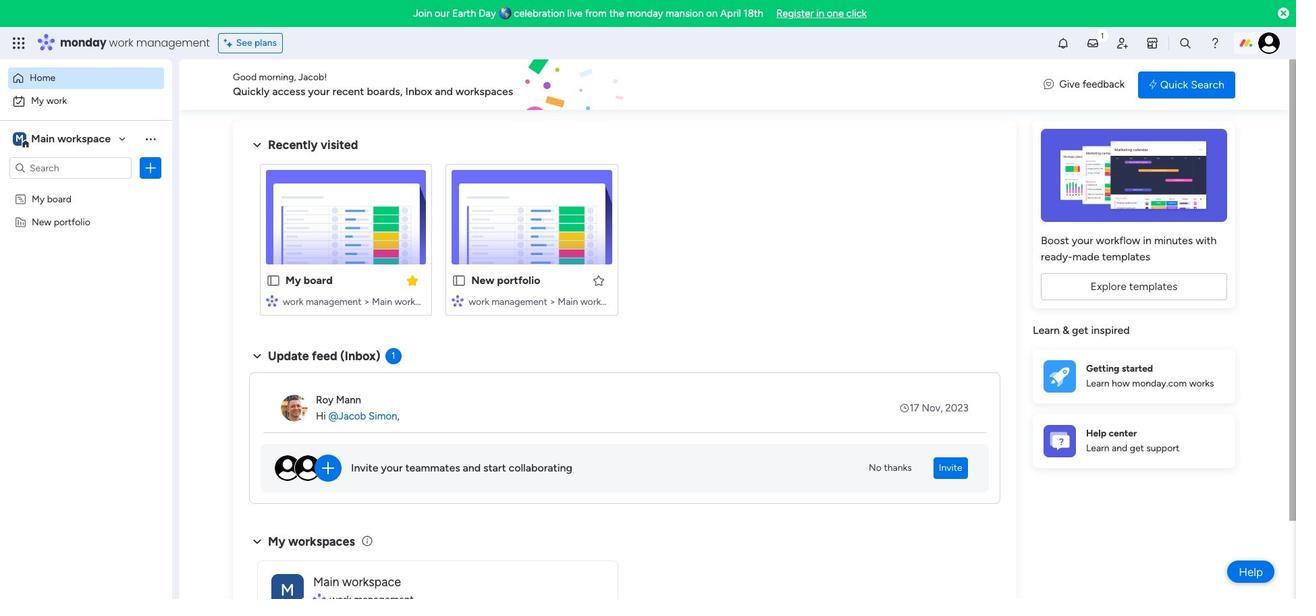 Task type: locate. For each thing, give the bounding box(es) containing it.
1 vertical spatial workspace image
[[272, 574, 304, 600]]

update feed image
[[1087, 36, 1100, 50]]

options image
[[144, 161, 157, 175]]

0 horizontal spatial workspace image
[[13, 132, 26, 147]]

v2 bolt switch image
[[1150, 77, 1158, 92]]

0 horizontal spatial public board image
[[266, 274, 281, 288]]

list box
[[0, 185, 172, 416]]

help image
[[1209, 36, 1222, 50]]

quick search results list box
[[249, 153, 1001, 332]]

close update feed (inbox) image
[[249, 349, 265, 365]]

see plans image
[[224, 36, 236, 51]]

Search in workspace field
[[28, 160, 113, 176]]

public board image for remove from favorites icon
[[266, 274, 281, 288]]

option
[[8, 68, 164, 89], [8, 91, 164, 112], [0, 187, 172, 189]]

monday marketplace image
[[1146, 36, 1160, 50]]

2 public board image from the left
[[452, 274, 467, 288]]

search everything image
[[1179, 36, 1193, 50]]

1 horizontal spatial workspace image
[[272, 574, 304, 600]]

workspace image inside workspace selection element
[[13, 132, 26, 147]]

0 vertical spatial workspace image
[[13, 132, 26, 147]]

1 public board image from the left
[[266, 274, 281, 288]]

public board image for add to favorites image
[[452, 274, 467, 288]]

remove from favorites image
[[406, 274, 420, 287]]

notifications image
[[1057, 36, 1071, 50]]

invite members image
[[1116, 36, 1130, 50]]

public board image
[[266, 274, 281, 288], [452, 274, 467, 288]]

workspace image
[[13, 132, 26, 147], [272, 574, 304, 600]]

1 element
[[385, 349, 402, 365]]

getting started element
[[1033, 350, 1236, 404]]

close my workspaces image
[[249, 534, 265, 550]]

1 horizontal spatial public board image
[[452, 274, 467, 288]]

workspace selection element
[[13, 131, 113, 149]]



Task type: describe. For each thing, give the bounding box(es) containing it.
help center element
[[1033, 414, 1236, 468]]

templates image image
[[1046, 129, 1224, 222]]

add to favorites image
[[592, 274, 606, 287]]

2 vertical spatial option
[[0, 187, 172, 189]]

workspace options image
[[144, 132, 157, 146]]

1 image
[[1097, 28, 1109, 43]]

jacob simon image
[[1259, 32, 1281, 54]]

v2 user feedback image
[[1044, 77, 1054, 92]]

roy mann image
[[281, 395, 308, 422]]

close recently visited image
[[249, 137, 265, 153]]

0 vertical spatial option
[[8, 68, 164, 89]]

1 vertical spatial option
[[8, 91, 164, 112]]

select product image
[[12, 36, 26, 50]]



Task type: vqa. For each thing, say whether or not it's contained in the screenshot.
select product icon
yes



